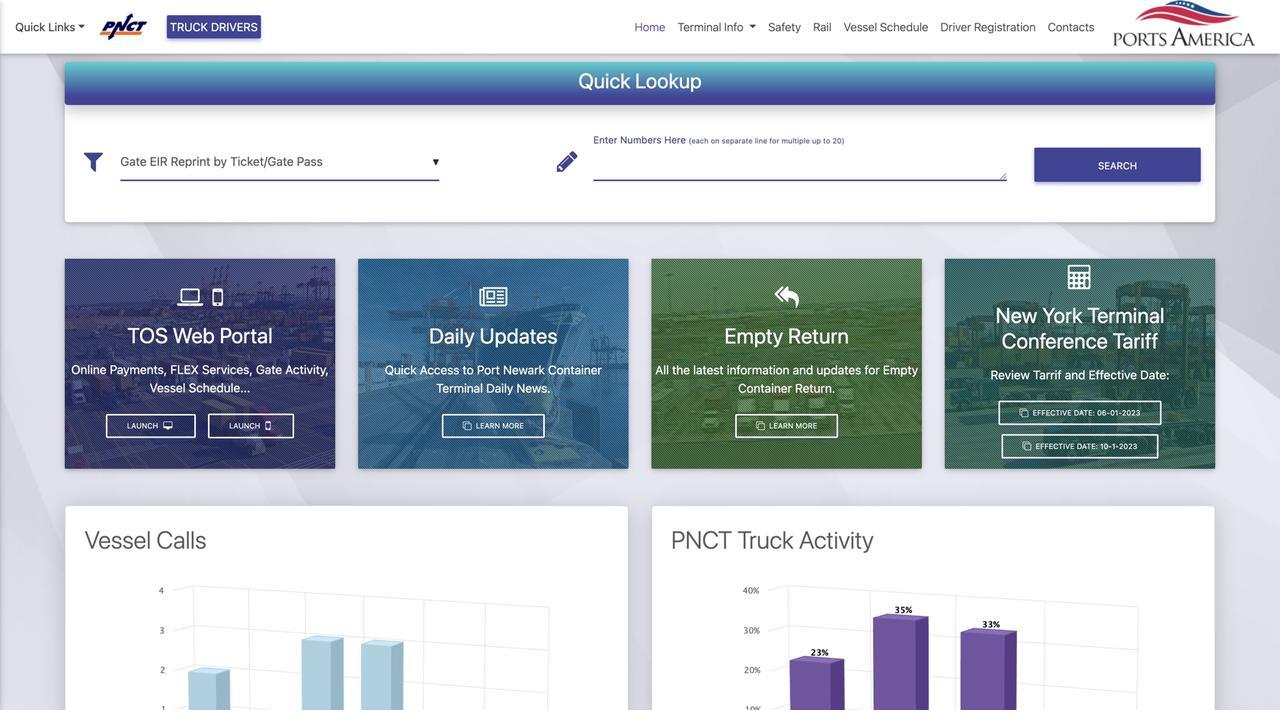 Task type: vqa. For each thing, say whether or not it's contained in the screenshot.
code
no



Task type: locate. For each thing, give the bounding box(es) containing it.
0 horizontal spatial launch
[[127, 422, 160, 431]]

1 horizontal spatial learn
[[769, 422, 793, 431]]

0 horizontal spatial daily
[[429, 323, 475, 348]]

1 horizontal spatial launch
[[229, 422, 262, 430]]

driver registration
[[941, 20, 1036, 33]]

clone image
[[463, 422, 471, 431], [756, 422, 765, 431], [1023, 442, 1031, 451]]

clone image for daily
[[463, 422, 471, 431]]

quick for quick lookup
[[578, 68, 631, 93]]

daily up access
[[429, 323, 475, 348]]

0 horizontal spatial learn more link
[[442, 414, 545, 439]]

flex
[[170, 363, 199, 377]]

terminal down access
[[436, 381, 483, 396]]

contacts link
[[1042, 12, 1101, 41]]

latest
[[693, 363, 724, 377]]

1 horizontal spatial clone image
[[756, 422, 765, 431]]

1 vertical spatial for
[[865, 363, 880, 377]]

to inside quick access to port newark container terminal daily news.
[[463, 363, 474, 377]]

1 horizontal spatial learn more link
[[735, 414, 838, 439]]

1 vertical spatial quick
[[578, 68, 631, 93]]

2 learn more link from the left
[[735, 414, 838, 439]]

1 horizontal spatial to
[[823, 137, 830, 145]]

to right 'up'
[[823, 137, 830, 145]]

1 vertical spatial vessel
[[150, 381, 186, 396]]

to left port at the bottom of page
[[463, 363, 474, 377]]

0 horizontal spatial launch link
[[106, 414, 196, 439]]

drivers
[[211, 20, 258, 33]]

learn more
[[474, 422, 524, 431], [767, 422, 817, 431]]

learn more link down all the latest information and updates for empty container return.
[[735, 414, 838, 439]]

empty inside all the latest information and updates for empty container return.
[[883, 363, 918, 377]]

1 horizontal spatial launch link
[[208, 414, 294, 439]]

0 vertical spatial effective
[[1089, 368, 1137, 383]]

0 vertical spatial truck
[[170, 20, 208, 33]]

0 vertical spatial 2023
[[1122, 409, 1140, 418]]

2 more from the left
[[796, 422, 817, 431]]

terminal left info
[[678, 20, 721, 33]]

driver
[[941, 20, 971, 33]]

newark
[[503, 363, 545, 377]]

1 vertical spatial 2023
[[1119, 442, 1137, 451]]

launch for mobile icon
[[229, 422, 262, 430]]

2 learn from the left
[[769, 422, 793, 431]]

new york terminal conference tariff
[[996, 303, 1165, 354]]

1 horizontal spatial more
[[796, 422, 817, 431]]

learn more down quick access to port newark container terminal daily news.
[[474, 422, 524, 431]]

learn more down return.
[[767, 422, 817, 431]]

quick for quick access to port newark container terminal daily news.
[[385, 363, 417, 377]]

effective up 01-
[[1089, 368, 1137, 383]]

registration
[[974, 20, 1036, 33]]

vessel left calls at the left bottom of page
[[85, 526, 151, 555]]

empty right updates
[[883, 363, 918, 377]]

2 vertical spatial quick
[[385, 363, 417, 377]]

vessel down flex
[[150, 381, 186, 396]]

launch link down payments,
[[106, 414, 196, 439]]

more for updates
[[502, 422, 524, 431]]

0 horizontal spatial truck
[[170, 20, 208, 33]]

1 horizontal spatial empty
[[883, 363, 918, 377]]

terminal up tariff
[[1087, 303, 1165, 328]]

vessel right rail
[[844, 20, 877, 33]]

learn down all the latest information and updates for empty container return.
[[769, 422, 793, 431]]

up
[[812, 137, 821, 145]]

clone image down clone image
[[1023, 442, 1031, 451]]

updates
[[817, 363, 861, 377]]

None text field
[[120, 143, 439, 181], [593, 143, 1007, 181], [120, 143, 439, 181], [593, 143, 1007, 181]]

more down return.
[[796, 422, 817, 431]]

and inside all the latest information and updates for empty container return.
[[793, 363, 813, 377]]

payments,
[[110, 363, 167, 377]]

the
[[672, 363, 690, 377]]

1 horizontal spatial quick
[[385, 363, 417, 377]]

learn more for updates
[[474, 422, 524, 431]]

1 horizontal spatial daily
[[486, 381, 513, 396]]

more
[[502, 422, 524, 431], [796, 422, 817, 431]]

calls
[[156, 526, 206, 555]]

2023 right "10-"
[[1119, 442, 1137, 451]]

effective down effective date: 06-01-2023 link
[[1036, 442, 1075, 451]]

date:
[[1140, 368, 1170, 383], [1074, 409, 1095, 418], [1077, 442, 1098, 451]]

1 learn more from the left
[[474, 422, 524, 431]]

0 horizontal spatial clone image
[[463, 422, 471, 431]]

container up news.
[[548, 363, 602, 377]]

for right updates
[[865, 363, 880, 377]]

updates
[[480, 323, 558, 348]]

vessel inside vessel schedule link
[[844, 20, 877, 33]]

clone image for empty
[[756, 422, 765, 431]]

20)
[[832, 137, 845, 145]]

empty
[[724, 323, 783, 348], [883, 363, 918, 377]]

2 horizontal spatial quick
[[578, 68, 631, 93]]

date: left 06-
[[1074, 409, 1095, 418]]

2 vertical spatial effective
[[1036, 442, 1075, 451]]

2 vertical spatial date:
[[1077, 442, 1098, 451]]

1 vertical spatial empty
[[883, 363, 918, 377]]

2 vertical spatial vessel
[[85, 526, 151, 555]]

0 vertical spatial container
[[548, 363, 602, 377]]

york
[[1042, 303, 1083, 328]]

container inside all the latest information and updates for empty container return.
[[738, 381, 792, 396]]

0 horizontal spatial learn more
[[474, 422, 524, 431]]

daily updates
[[429, 323, 558, 348]]

0 vertical spatial for
[[770, 137, 779, 145]]

06-
[[1097, 409, 1110, 418]]

learn more link
[[442, 414, 545, 439], [735, 414, 838, 439]]

1 launch from the left
[[229, 422, 262, 430]]

1 learn from the left
[[476, 422, 500, 431]]

0 horizontal spatial quick
[[15, 20, 45, 33]]

2023 for 01-
[[1122, 409, 1140, 418]]

truck
[[170, 20, 208, 33], [738, 526, 794, 555]]

terminal inside quick access to port newark container terminal daily news.
[[436, 381, 483, 396]]

clone image down quick access to port newark container terminal daily news.
[[463, 422, 471, 431]]

1 horizontal spatial and
[[1065, 368, 1085, 383]]

2023
[[1122, 409, 1140, 418], [1119, 442, 1137, 451]]

1 vertical spatial to
[[463, 363, 474, 377]]

0 horizontal spatial for
[[770, 137, 779, 145]]

container
[[548, 363, 602, 377], [738, 381, 792, 396]]

0 vertical spatial quick
[[15, 20, 45, 33]]

truck right pnct
[[738, 526, 794, 555]]

schedule
[[880, 20, 928, 33]]

quick left access
[[385, 363, 417, 377]]

terminal info link
[[672, 12, 762, 41]]

empty up information
[[724, 323, 783, 348]]

and right tarrif
[[1065, 368, 1085, 383]]

truck left drivers
[[170, 20, 208, 33]]

to inside enter numbers here (each on separate line for multiple up to 20)
[[823, 137, 830, 145]]

vessel inside online payments, flex services, gate activity, vessel schedule...
[[150, 381, 186, 396]]

and up return.
[[793, 363, 813, 377]]

effective
[[1089, 368, 1137, 383], [1033, 409, 1072, 418], [1036, 442, 1075, 451]]

0 vertical spatial to
[[823, 137, 830, 145]]

clone image
[[1020, 409, 1028, 418]]

all
[[655, 363, 669, 377]]

gate
[[256, 363, 282, 377]]

learn more for return
[[767, 422, 817, 431]]

vessel
[[844, 20, 877, 33], [150, 381, 186, 396], [85, 526, 151, 555]]

1 vertical spatial date:
[[1074, 409, 1095, 418]]

daily down port at the bottom of page
[[486, 381, 513, 396]]

0 horizontal spatial container
[[548, 363, 602, 377]]

launch left mobile icon
[[229, 422, 262, 430]]

launch
[[229, 422, 262, 430], [127, 422, 160, 431]]

date: down tariff
[[1140, 368, 1170, 383]]

1 learn more link from the left
[[442, 414, 545, 439]]

review
[[991, 368, 1030, 383]]

learn down quick access to port newark container terminal daily news.
[[476, 422, 500, 431]]

1 vertical spatial effective
[[1033, 409, 1072, 418]]

2023 right 06-
[[1122, 409, 1140, 418]]

0 horizontal spatial and
[[793, 363, 813, 377]]

tos web portal
[[127, 323, 273, 348]]

0 vertical spatial vessel
[[844, 20, 877, 33]]

all the latest information and updates for empty container return.
[[655, 363, 918, 396]]

and
[[793, 363, 813, 377], [1065, 368, 1085, 383]]

terminal
[[678, 20, 721, 33], [1087, 303, 1165, 328], [436, 381, 483, 396]]

1 horizontal spatial terminal
[[678, 20, 721, 33]]

1 vertical spatial truck
[[738, 526, 794, 555]]

learn for return
[[769, 422, 793, 431]]

desktop image
[[163, 422, 172, 431]]

1 vertical spatial terminal
[[1087, 303, 1165, 328]]

0 horizontal spatial learn
[[476, 422, 500, 431]]

1 vertical spatial container
[[738, 381, 792, 396]]

2 vertical spatial terminal
[[436, 381, 483, 396]]

1 horizontal spatial for
[[865, 363, 880, 377]]

clone image inside effective date: 10-1-2023 link
[[1023, 442, 1031, 451]]

learn
[[476, 422, 500, 431], [769, 422, 793, 431]]

2 learn more from the left
[[767, 422, 817, 431]]

2 horizontal spatial terminal
[[1087, 303, 1165, 328]]

quick
[[15, 20, 45, 33], [578, 68, 631, 93], [385, 363, 417, 377]]

separate
[[722, 137, 753, 145]]

learn more link for return
[[735, 414, 838, 439]]

for right line
[[770, 137, 779, 145]]

daily
[[429, 323, 475, 348], [486, 381, 513, 396]]

quick up enter
[[578, 68, 631, 93]]

more down news.
[[502, 422, 524, 431]]

online payments, flex services, gate activity, vessel schedule...
[[71, 363, 329, 396]]

to
[[823, 137, 830, 145], [463, 363, 474, 377]]

effective right clone image
[[1033, 409, 1072, 418]]

0 horizontal spatial terminal
[[436, 381, 483, 396]]

review tarrif and effective date:
[[991, 368, 1170, 383]]

container down information
[[738, 381, 792, 396]]

1-
[[1112, 442, 1119, 451]]

0 horizontal spatial empty
[[724, 323, 783, 348]]

1 horizontal spatial truck
[[738, 526, 794, 555]]

1 more from the left
[[502, 422, 524, 431]]

clone image down all the latest information and updates for empty container return.
[[756, 422, 765, 431]]

1 vertical spatial daily
[[486, 381, 513, 396]]

rail link
[[807, 12, 838, 41]]

quick inside quick access to port newark container terminal daily news.
[[385, 363, 417, 377]]

terminal info
[[678, 20, 743, 33]]

launch link
[[208, 414, 294, 439], [106, 414, 196, 439]]

0 horizontal spatial more
[[502, 422, 524, 431]]

daily inside quick access to port newark container terminal daily news.
[[486, 381, 513, 396]]

quick access to port newark container terminal daily news.
[[385, 363, 602, 396]]

date: left "10-"
[[1077, 442, 1098, 451]]

on
[[711, 137, 720, 145]]

for
[[770, 137, 779, 145], [865, 363, 880, 377]]

launch link down the schedule... at the left bottom of the page
[[208, 414, 294, 439]]

quick for quick links
[[15, 20, 45, 33]]

info
[[724, 20, 743, 33]]

0 horizontal spatial to
[[463, 363, 474, 377]]

1 horizontal spatial learn more
[[767, 422, 817, 431]]

return
[[788, 323, 849, 348]]

1 horizontal spatial container
[[738, 381, 792, 396]]

2 horizontal spatial clone image
[[1023, 442, 1031, 451]]

learn more link down quick access to port newark container terminal daily news.
[[442, 414, 545, 439]]

2 launch from the left
[[127, 422, 160, 431]]

quick left links
[[15, 20, 45, 33]]

links
[[48, 20, 75, 33]]

launch left desktop icon
[[127, 422, 160, 431]]



Task type: describe. For each thing, give the bounding box(es) containing it.
new
[[996, 303, 1038, 328]]

numbers
[[620, 134, 662, 146]]

empty return
[[724, 323, 849, 348]]

effective date: 06-01-2023 link
[[999, 401, 1161, 426]]

01-
[[1110, 409, 1122, 418]]

date: for 01-
[[1074, 409, 1095, 418]]

for inside enter numbers here (each on separate line for multiple up to 20)
[[770, 137, 779, 145]]

schedule...
[[189, 381, 250, 396]]

search button
[[1034, 148, 1201, 182]]

driver registration link
[[934, 12, 1042, 41]]

quick lookup
[[578, 68, 702, 93]]

services,
[[202, 363, 253, 377]]

quick links
[[15, 20, 75, 33]]

port
[[477, 363, 500, 377]]

0 vertical spatial empty
[[724, 323, 783, 348]]

activity,
[[285, 363, 329, 377]]

vessel for schedule
[[844, 20, 877, 33]]

online
[[71, 363, 107, 377]]

▼
[[432, 157, 439, 168]]

effective for effective date: 06-01-2023
[[1033, 409, 1072, 418]]

tariff
[[1113, 329, 1159, 354]]

vessel schedule link
[[838, 12, 934, 41]]

launch for desktop icon
[[127, 422, 160, 431]]

mobile image
[[265, 420, 271, 432]]

tos
[[127, 323, 168, 348]]

learn for updates
[[476, 422, 500, 431]]

more for return
[[796, 422, 817, 431]]

multiple
[[782, 137, 810, 145]]

pnct truck activity
[[671, 526, 874, 555]]

enter numbers here (each on separate line for multiple up to 20)
[[593, 134, 845, 146]]

tarrif
[[1033, 368, 1062, 383]]

(each
[[689, 137, 709, 145]]

0 vertical spatial terminal
[[678, 20, 721, 33]]

terminal inside new york terminal conference tariff
[[1087, 303, 1165, 328]]

rail
[[813, 20, 832, 33]]

0 vertical spatial date:
[[1140, 368, 1170, 383]]

0 vertical spatial daily
[[429, 323, 475, 348]]

activity
[[799, 526, 874, 555]]

effective date: 06-01-2023
[[1031, 409, 1140, 418]]

lookup
[[635, 68, 702, 93]]

here
[[664, 134, 686, 146]]

pnct
[[671, 526, 732, 555]]

search
[[1098, 160, 1137, 171]]

portal
[[219, 323, 273, 348]]

effective for effective date: 10-1-2023
[[1036, 442, 1075, 451]]

effective date: 10-1-2023
[[1034, 442, 1137, 451]]

quick links link
[[15, 18, 85, 35]]

2 launch link from the left
[[106, 414, 196, 439]]

enter
[[593, 134, 617, 146]]

safety
[[768, 20, 801, 33]]

safety link
[[762, 12, 807, 41]]

1 launch link from the left
[[208, 414, 294, 439]]

home
[[635, 20, 665, 33]]

for inside all the latest information and updates for empty container return.
[[865, 363, 880, 377]]

truck drivers link
[[167, 15, 261, 38]]

vessel for calls
[[85, 526, 151, 555]]

10-
[[1100, 442, 1112, 451]]

access
[[420, 363, 459, 377]]

vessel schedule
[[844, 20, 928, 33]]

information
[[727, 363, 790, 377]]

contacts
[[1048, 20, 1095, 33]]

2023 for 1-
[[1119, 442, 1137, 451]]

home link
[[629, 12, 672, 41]]

vessel calls
[[85, 526, 206, 555]]

line
[[755, 137, 767, 145]]

effective date: 10-1-2023 link
[[1002, 435, 1158, 459]]

learn more link for updates
[[442, 414, 545, 439]]

date: for 1-
[[1077, 442, 1098, 451]]

container inside quick access to port newark container terminal daily news.
[[548, 363, 602, 377]]

truck drivers
[[170, 20, 258, 33]]

conference
[[1002, 329, 1108, 354]]

web
[[173, 323, 215, 348]]

news.
[[517, 381, 551, 396]]

return.
[[795, 381, 835, 396]]



